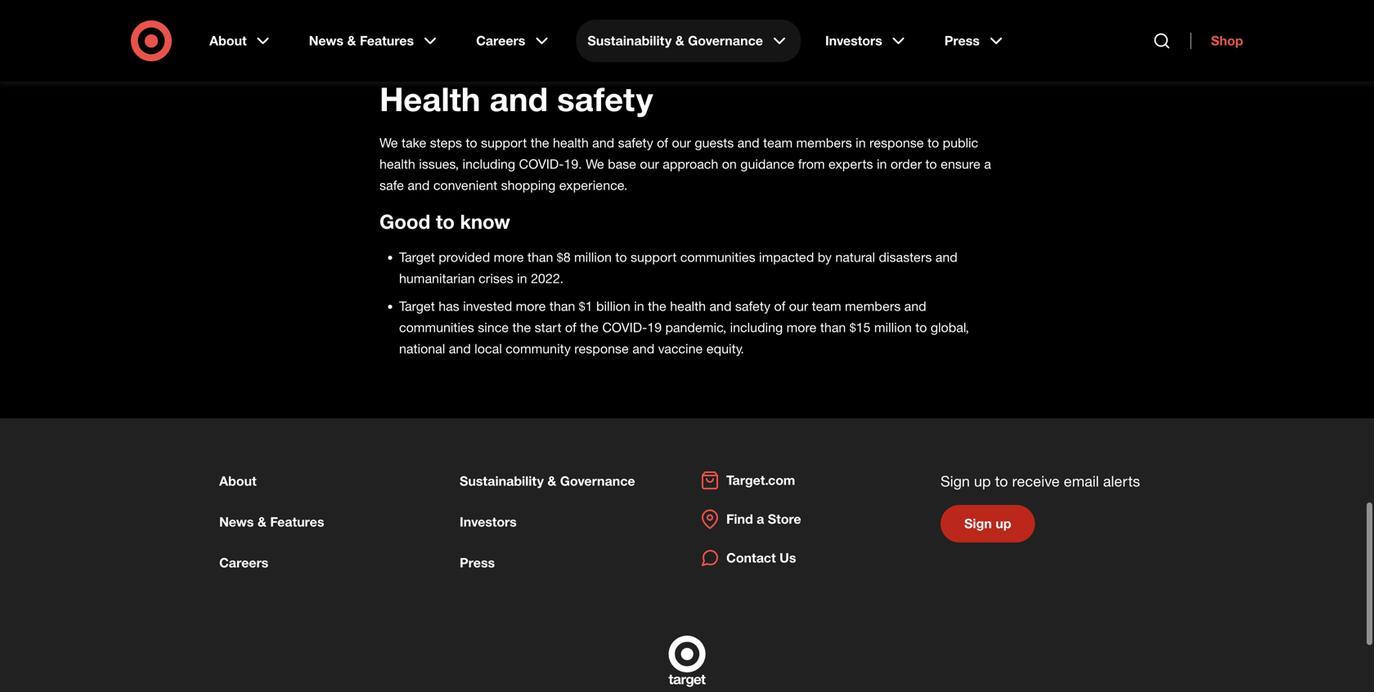 Task type: vqa. For each thing, say whether or not it's contained in the screenshot.
of
yes



Task type: locate. For each thing, give the bounding box(es) containing it.
crises
[[479, 258, 513, 274]]

up down sign up to receive email alerts
[[996, 503, 1011, 519]]

sign for sign up to receive email alerts
[[941, 460, 970, 477]]

1 horizontal spatial press link
[[933, 20, 1017, 62]]

and
[[490, 66, 548, 106], [592, 122, 614, 138], [738, 122, 760, 138], [408, 164, 430, 180], [936, 236, 958, 252], [710, 285, 732, 301], [904, 285, 926, 301], [449, 328, 471, 344], [632, 328, 655, 344]]

0 horizontal spatial million
[[574, 236, 612, 252]]

1 horizontal spatial response
[[869, 122, 924, 138]]

more up crises
[[494, 236, 524, 252]]

1 vertical spatial target
[[399, 285, 435, 301]]

0 horizontal spatial features
[[270, 501, 324, 517]]

1 horizontal spatial features
[[360, 33, 414, 49]]

0 horizontal spatial up
[[974, 460, 991, 477]]

0 vertical spatial investors
[[825, 33, 882, 49]]

1 horizontal spatial careers
[[476, 33, 525, 49]]

members up from
[[796, 122, 852, 138]]

0 vertical spatial safety
[[557, 66, 653, 106]]

million right $15
[[874, 307, 912, 323]]

1 vertical spatial press
[[460, 542, 495, 558]]

more
[[494, 236, 524, 252], [516, 285, 546, 301], [787, 307, 817, 323]]

more left $15
[[787, 307, 817, 323]]

governance for the bottom sustainability & governance link
[[560, 460, 635, 476]]

start
[[535, 307, 561, 323]]

disasters
[[879, 236, 932, 252]]

in right billion
[[634, 285, 644, 301]]

1 vertical spatial press link
[[460, 542, 495, 558]]

more up 'start'
[[516, 285, 546, 301]]

our up approach
[[672, 122, 691, 138]]

sign
[[941, 460, 970, 477], [964, 503, 992, 519]]

2 vertical spatial safety
[[735, 285, 771, 301]]

the inside the we take steps to support the health and safety of our guests and team members in response to public health issues, including covid-19. we base our approach on guidance from experts in order to ensure a safe and convenient shopping experience.
[[531, 122, 549, 138]]

including up the convenient
[[463, 143, 515, 159]]

than
[[527, 236, 553, 252], [550, 285, 575, 301], [820, 307, 846, 323]]

convenient
[[433, 164, 497, 180]]

alerts
[[1103, 460, 1140, 477]]

on
[[722, 143, 737, 159]]

million inside target has invested more than $1 billion in the health and safety of our team members and communities since the start of the covid-19 pandemic, including more than $15 million to global, national and local community response and vaccine equity.
[[874, 307, 912, 323]]

0 horizontal spatial careers link
[[219, 542, 268, 558]]

sustainability & governance link
[[576, 20, 801, 62], [460, 460, 635, 476]]

target inside target provided more than $8 million to support communities impacted by natural disasters and humanitarian crises in 2022.
[[399, 236, 435, 252]]

our right base
[[640, 143, 659, 159]]

features
[[360, 33, 414, 49], [270, 501, 324, 517]]

and inside target provided more than $8 million to support communities impacted by natural disasters and humanitarian crises in 2022.
[[936, 236, 958, 252]]

pandemic,
[[665, 307, 726, 323]]

2 horizontal spatial our
[[789, 285, 808, 301]]

0 horizontal spatial a
[[757, 498, 764, 514]]

1 vertical spatial communities
[[399, 307, 474, 323]]

response down billion
[[574, 328, 629, 344]]

to right steps
[[466, 122, 477, 138]]

about link for topmost news & features link
[[198, 20, 284, 62]]

governance
[[688, 33, 763, 49], [560, 460, 635, 476]]

careers
[[476, 33, 525, 49], [219, 542, 268, 558]]

1 vertical spatial up
[[996, 503, 1011, 519]]

up up sign up
[[974, 460, 991, 477]]

in left the 2022.
[[517, 258, 527, 274]]

1 vertical spatial about
[[219, 460, 257, 476]]

1 horizontal spatial careers link
[[465, 20, 563, 62]]

up
[[974, 460, 991, 477], [996, 503, 1011, 519]]

us
[[780, 537, 796, 553]]

news for news & features link to the bottom
[[219, 501, 254, 517]]

members
[[796, 122, 852, 138], [845, 285, 901, 301]]

a right ensure
[[984, 143, 991, 159]]

0 vertical spatial support
[[481, 122, 527, 138]]

0 vertical spatial covid-
[[519, 143, 564, 159]]

the left 'start'
[[512, 307, 531, 323]]

1 horizontal spatial governance
[[688, 33, 763, 49]]

including
[[463, 143, 515, 159], [730, 307, 783, 323]]

sustainability & governance
[[588, 33, 763, 49], [460, 460, 635, 476]]

safe
[[380, 164, 404, 180]]

0 horizontal spatial response
[[574, 328, 629, 344]]

to inside target provided more than $8 million to support communities impacted by natural disasters and humanitarian crises in 2022.
[[615, 236, 627, 252]]

the up shopping
[[531, 122, 549, 138]]

$15
[[850, 307, 871, 323]]

news for topmost news & features link
[[309, 33, 344, 49]]

0 horizontal spatial team
[[763, 122, 793, 138]]

2 vertical spatial our
[[789, 285, 808, 301]]

&
[[347, 33, 356, 49], [675, 33, 684, 49], [548, 460, 556, 476], [257, 501, 266, 517]]

1 vertical spatial news & features
[[219, 501, 324, 517]]

0 vertical spatial a
[[984, 143, 991, 159]]

order
[[891, 143, 922, 159]]

0 vertical spatial million
[[574, 236, 612, 252]]

communities left impacted on the right
[[680, 236, 755, 252]]

1 vertical spatial careers
[[219, 542, 268, 558]]

health up pandemic,
[[670, 285, 706, 301]]

know
[[460, 197, 510, 220]]

sign down sign up to receive email alerts
[[964, 503, 992, 519]]

a
[[984, 143, 991, 159], [757, 498, 764, 514]]

about for news & features link to the bottom
[[219, 460, 257, 476]]

to left 'global,'
[[915, 307, 927, 323]]

0 vertical spatial careers
[[476, 33, 525, 49]]

1 vertical spatial features
[[270, 501, 324, 517]]

1 vertical spatial sustainability & governance
[[460, 460, 635, 476]]

communities down has
[[399, 307, 474, 323]]

1 horizontal spatial sustainability
[[588, 33, 672, 49]]

a right find
[[757, 498, 764, 514]]

team inside the we take steps to support the health and safety of our guests and team members in response to public health issues, including covid-19. we base our approach on guidance from experts in order to ensure a safe and convenient shopping experience.
[[763, 122, 793, 138]]

careers link
[[465, 20, 563, 62], [219, 542, 268, 558]]

1 horizontal spatial health
[[553, 122, 589, 138]]

0 horizontal spatial health
[[380, 143, 415, 159]]

receive
[[1012, 460, 1060, 477]]

0 vertical spatial features
[[360, 33, 414, 49]]

safety
[[557, 66, 653, 106], [618, 122, 653, 138], [735, 285, 771, 301]]

1 vertical spatial careers link
[[219, 542, 268, 558]]

news & features
[[309, 33, 414, 49], [219, 501, 324, 517]]

million right $8
[[574, 236, 612, 252]]

than left $15
[[820, 307, 846, 323]]

news
[[309, 33, 344, 49], [219, 501, 254, 517]]

shop link
[[1191, 33, 1243, 49]]

response inside target has invested more than $1 billion in the health and safety of our team members and communities since the start of the covid-19 pandemic, including more than $15 million to global, national and local community response and vaccine equity.
[[574, 328, 629, 344]]

0 vertical spatial sustainability & governance
[[588, 33, 763, 49]]

1 vertical spatial investors link
[[460, 501, 517, 517]]

1 horizontal spatial of
[[657, 122, 668, 138]]

0 vertical spatial members
[[796, 122, 852, 138]]

0 vertical spatial our
[[672, 122, 691, 138]]

press link for topmost news & features link's investors link
[[933, 20, 1017, 62]]

about
[[209, 33, 247, 49], [219, 460, 257, 476]]

billion
[[596, 285, 630, 301]]

1 vertical spatial team
[[812, 285, 841, 301]]

good
[[380, 197, 430, 220]]

$8
[[557, 236, 571, 252]]

target up humanitarian
[[399, 236, 435, 252]]

0 vertical spatial including
[[463, 143, 515, 159]]

1 horizontal spatial support
[[631, 236, 677, 252]]

target.com
[[726, 460, 795, 476]]

1 vertical spatial than
[[550, 285, 575, 301]]

support inside target provided more than $8 million to support communities impacted by natural disasters and humanitarian crises in 2022.
[[631, 236, 677, 252]]

communities inside target has invested more than $1 billion in the health and safety of our team members and communities since the start of the covid-19 pandemic, including more than $15 million to global, national and local community response and vaccine equity.
[[399, 307, 474, 323]]

guests
[[695, 122, 734, 138]]

1 horizontal spatial communities
[[680, 236, 755, 252]]

team
[[763, 122, 793, 138], [812, 285, 841, 301]]

health up safe
[[380, 143, 415, 159]]

1 vertical spatial more
[[516, 285, 546, 301]]

careers link for topmost news & features link
[[465, 20, 563, 62]]

0 vertical spatial response
[[869, 122, 924, 138]]

target left has
[[399, 285, 435, 301]]

0 vertical spatial up
[[974, 460, 991, 477]]

the
[[531, 122, 549, 138], [648, 285, 666, 301], [512, 307, 531, 323], [580, 307, 599, 323]]

1 horizontal spatial including
[[730, 307, 783, 323]]

safety inside target has invested more than $1 billion in the health and safety of our team members and communities since the start of the covid-19 pandemic, including more than $15 million to global, national and local community response and vaccine equity.
[[735, 285, 771, 301]]

1 vertical spatial governance
[[560, 460, 635, 476]]

2022.
[[531, 258, 564, 274]]

of
[[657, 122, 668, 138], [774, 285, 785, 301], [565, 307, 576, 323]]

2 target from the top
[[399, 285, 435, 301]]

0 horizontal spatial communities
[[399, 307, 474, 323]]

in
[[856, 122, 866, 138], [877, 143, 887, 159], [517, 258, 527, 274], [634, 285, 644, 301]]

covid- down billion
[[602, 307, 647, 323]]

1 horizontal spatial a
[[984, 143, 991, 159]]

0 vertical spatial news & features link
[[297, 20, 452, 62]]

target inside target has invested more than $1 billion in the health and safety of our team members and communities since the start of the covid-19 pandemic, including more than $15 million to global, national and local community response and vaccine equity.
[[399, 285, 435, 301]]

2 horizontal spatial of
[[774, 285, 785, 301]]

global,
[[931, 307, 969, 323]]

1 horizontal spatial million
[[874, 307, 912, 323]]

issues,
[[419, 143, 459, 159]]

we left take
[[380, 122, 398, 138]]

0 vertical spatial sign
[[941, 460, 970, 477]]

humanitarian
[[399, 258, 475, 274]]

including inside the we take steps to support the health and safety of our guests and team members in response to public health issues, including covid-19. we base our approach on guidance from experts in order to ensure a safe and convenient shopping experience.
[[463, 143, 515, 159]]

from
[[798, 143, 825, 159]]

contact us
[[726, 537, 796, 553]]

1 vertical spatial including
[[730, 307, 783, 323]]

0 horizontal spatial governance
[[560, 460, 635, 476]]

of right 'start'
[[565, 307, 576, 323]]

0 horizontal spatial sustainability
[[460, 460, 544, 476]]

health up 19. at the left of page
[[553, 122, 589, 138]]

1 horizontal spatial team
[[812, 285, 841, 301]]

the up 19
[[648, 285, 666, 301]]

2 vertical spatial health
[[670, 285, 706, 301]]

1 vertical spatial covid-
[[602, 307, 647, 323]]

careers for news & features link to the bottom
[[219, 542, 268, 558]]

target
[[399, 236, 435, 252], [399, 285, 435, 301]]

email
[[1064, 460, 1099, 477]]

1 horizontal spatial press
[[944, 33, 980, 49]]

1 target from the top
[[399, 236, 435, 252]]

support
[[481, 122, 527, 138], [631, 236, 677, 252]]

response up 'order'
[[869, 122, 924, 138]]

0 vertical spatial investors link
[[814, 20, 920, 62]]

guidance
[[740, 143, 794, 159]]

base
[[608, 143, 636, 159]]

0 horizontal spatial press
[[460, 542, 495, 558]]

our down impacted on the right
[[789, 285, 808, 301]]

1 vertical spatial response
[[574, 328, 629, 344]]

investors link
[[814, 20, 920, 62], [460, 501, 517, 517]]

than left '$1' on the top of page
[[550, 285, 575, 301]]

we up the experience. at the left top of the page
[[586, 143, 604, 159]]

1 horizontal spatial investors
[[825, 33, 882, 49]]

0 horizontal spatial including
[[463, 143, 515, 159]]

careers for topmost news & features link
[[476, 33, 525, 49]]

up for sign up to receive email alerts
[[974, 460, 991, 477]]

target provided more than $8 million to support communities impacted by natural disasters and humanitarian crises in 2022.
[[399, 236, 958, 274]]

take
[[402, 122, 426, 138]]

target for target provided more than $8 million to support communities impacted by natural disasters and humanitarian crises in 2022.
[[399, 236, 435, 252]]

0 vertical spatial about
[[209, 33, 247, 49]]

0 vertical spatial sustainability
[[588, 33, 672, 49]]

response
[[869, 122, 924, 138], [574, 328, 629, 344]]

0 vertical spatial team
[[763, 122, 793, 138]]

0 vertical spatial news
[[309, 33, 344, 49]]

& for the bottom sustainability & governance link
[[548, 460, 556, 476]]

members up $15
[[845, 285, 901, 301]]

press link
[[933, 20, 1017, 62], [460, 542, 495, 558]]

target. expect more. pay less. image
[[613, 623, 761, 693]]

0 horizontal spatial support
[[481, 122, 527, 138]]

million
[[574, 236, 612, 252], [874, 307, 912, 323]]

0 vertical spatial of
[[657, 122, 668, 138]]

local
[[475, 328, 502, 344]]

to
[[466, 122, 477, 138], [928, 122, 939, 138], [925, 143, 937, 159], [436, 197, 455, 220], [615, 236, 627, 252], [915, 307, 927, 323], [995, 460, 1008, 477]]

1 horizontal spatial investors link
[[814, 20, 920, 62]]

about link
[[198, 20, 284, 62], [219, 460, 257, 476]]

0 vertical spatial more
[[494, 236, 524, 252]]

& for sustainability & governance link to the top
[[675, 33, 684, 49]]

1 vertical spatial news & features link
[[219, 501, 324, 517]]

communities
[[680, 236, 755, 252], [399, 307, 474, 323]]

1 horizontal spatial covid-
[[602, 307, 647, 323]]

team down by at the right
[[812, 285, 841, 301]]

investors for topmost news & features link's investors link
[[825, 33, 882, 49]]

find a store
[[726, 498, 801, 514]]

about for topmost news & features link
[[209, 33, 247, 49]]

our
[[672, 122, 691, 138], [640, 143, 659, 159], [789, 285, 808, 301]]

sustainability
[[588, 33, 672, 49], [460, 460, 544, 476]]

the down '$1' on the top of page
[[580, 307, 599, 323]]

investors
[[825, 33, 882, 49], [460, 501, 517, 517]]

health and safety
[[380, 66, 653, 106]]

sign for sign up
[[964, 503, 992, 519]]

0 horizontal spatial our
[[640, 143, 659, 159]]

public
[[943, 122, 978, 138]]

than up the 2022.
[[527, 236, 553, 252]]

team up guidance
[[763, 122, 793, 138]]

2 vertical spatial more
[[787, 307, 817, 323]]

impacted
[[759, 236, 814, 252]]

to up billion
[[615, 236, 627, 252]]

0 horizontal spatial covid-
[[519, 143, 564, 159]]

features for topmost news & features link
[[360, 33, 414, 49]]

0 horizontal spatial press link
[[460, 542, 495, 558]]

response inside the we take steps to support the health and safety of our guests and team members in response to public health issues, including covid-19. we base our approach on guidance from experts in order to ensure a safe and convenient shopping experience.
[[869, 122, 924, 138]]

press
[[944, 33, 980, 49], [460, 542, 495, 558]]

covid- up shopping
[[519, 143, 564, 159]]

1 vertical spatial investors
[[460, 501, 517, 517]]

0 vertical spatial than
[[527, 236, 553, 252]]

1 vertical spatial a
[[757, 498, 764, 514]]

investors link for news & features link to the bottom
[[460, 501, 517, 517]]

19
[[647, 307, 662, 323]]

experts
[[829, 143, 873, 159]]

1 vertical spatial sustainability
[[460, 460, 544, 476]]

support down the health and safety
[[481, 122, 527, 138]]

in inside target provided more than $8 million to support communities impacted by natural disasters and humanitarian crises in 2022.
[[517, 258, 527, 274]]

we
[[380, 122, 398, 138], [586, 143, 604, 159]]

news & features link
[[297, 20, 452, 62], [219, 501, 324, 517]]

2 vertical spatial of
[[565, 307, 576, 323]]

0 vertical spatial sustainability & governance link
[[576, 20, 801, 62]]

sign up sign up
[[941, 460, 970, 477]]

of up approach
[[657, 122, 668, 138]]

0 vertical spatial we
[[380, 122, 398, 138]]

1 vertical spatial sign
[[964, 503, 992, 519]]

including up equity.
[[730, 307, 783, 323]]

of down impacted on the right
[[774, 285, 785, 301]]

in inside target has invested more than $1 billion in the health and safety of our team members and communities since the start of the covid-19 pandemic, including more than $15 million to global, national and local community response and vaccine equity.
[[634, 285, 644, 301]]

1 horizontal spatial news
[[309, 33, 344, 49]]

support up 19
[[631, 236, 677, 252]]



Task type: describe. For each thing, give the bounding box(es) containing it.
sustainability & governance for sustainability & governance link to the top
[[588, 33, 763, 49]]

health
[[380, 66, 481, 106]]

$1
[[579, 285, 593, 301]]

to left receive at the right bottom of page
[[995, 460, 1008, 477]]

news & features for topmost news & features link
[[309, 33, 414, 49]]

target.com link
[[700, 458, 795, 478]]

by
[[818, 236, 832, 252]]

1 horizontal spatial our
[[672, 122, 691, 138]]

community
[[506, 328, 571, 344]]

in left 'order'
[[877, 143, 887, 159]]

to left public
[[928, 122, 939, 138]]

equity.
[[706, 328, 744, 344]]

support inside the we take steps to support the health and safety of our guests and team members in response to public health issues, including covid-19. we base our approach on guidance from experts in order to ensure a safe and convenient shopping experience.
[[481, 122, 527, 138]]

target for target has invested more than $1 billion in the health and safety of our team members and communities since the start of the covid-19 pandemic, including more than $15 million to global, national and local community response and vaccine equity.
[[399, 285, 435, 301]]

members inside target has invested more than $1 billion in the health and safety of our team members and communities since the start of the covid-19 pandemic, including more than $15 million to global, national and local community response and vaccine equity.
[[845, 285, 901, 301]]

in up "experts"
[[856, 122, 866, 138]]

provided
[[439, 236, 490, 252]]

covid- inside the we take steps to support the health and safety of our guests and team members in response to public health issues, including covid-19. we base our approach on guidance from experts in order to ensure a safe and convenient shopping experience.
[[519, 143, 564, 159]]

press for news & features link to the bottom
[[460, 542, 495, 558]]

a inside the we take steps to support the health and safety of our guests and team members in response to public health issues, including covid-19. we base our approach on guidance from experts in order to ensure a safe and convenient shopping experience.
[[984, 143, 991, 159]]

press link for news & features link to the bottom's investors link
[[460, 542, 495, 558]]

investors for news & features link to the bottom's investors link
[[460, 501, 517, 517]]

& for topmost news & features link
[[347, 33, 356, 49]]

members inside the we take steps to support the health and safety of our guests and team members in response to public health issues, including covid-19. we base our approach on guidance from experts in order to ensure a safe and convenient shopping experience.
[[796, 122, 852, 138]]

0 horizontal spatial of
[[565, 307, 576, 323]]

sustainability for sustainability & governance link to the top
[[588, 33, 672, 49]]

1 vertical spatial sustainability & governance link
[[460, 460, 635, 476]]

covid- inside target has invested more than $1 billion in the health and safety of our team members and communities since the start of the covid-19 pandemic, including more than $15 million to global, national and local community response and vaccine equity.
[[602, 307, 647, 323]]

to left know
[[436, 197, 455, 220]]

& for news & features link to the bottom
[[257, 501, 266, 517]]

1 vertical spatial of
[[774, 285, 785, 301]]

governance for sustainability & governance link to the top
[[688, 33, 763, 49]]

2 vertical spatial than
[[820, 307, 846, 323]]

of inside the we take steps to support the health and safety of our guests and team members in response to public health issues, including covid-19. we base our approach on guidance from experts in order to ensure a safe and convenient shopping experience.
[[657, 122, 668, 138]]

contact us link
[[700, 536, 796, 555]]

investors link for topmost news & features link
[[814, 20, 920, 62]]

sustainability for the bottom sustainability & governance link
[[460, 460, 544, 476]]

we take steps to support the health and safety of our guests and team members in response to public health issues, including covid-19. we base our approach on guidance from experts in order to ensure a safe and convenient shopping experience.
[[380, 122, 991, 180]]

natural
[[835, 236, 875, 252]]

approach
[[663, 143, 718, 159]]

1 vertical spatial health
[[380, 143, 415, 159]]

press for topmost news & features link
[[944, 33, 980, 49]]

0 horizontal spatial we
[[380, 122, 398, 138]]

more inside target provided more than $8 million to support communities impacted by natural disasters and humanitarian crises in 2022.
[[494, 236, 524, 252]]

good to know
[[380, 197, 510, 220]]

safety inside the we take steps to support the health and safety of our guests and team members in response to public health issues, including covid-19. we base our approach on guidance from experts in order to ensure a safe and convenient shopping experience.
[[618, 122, 653, 138]]

up for sign up
[[996, 503, 1011, 519]]

target has invested more than $1 billion in the health and safety of our team members and communities since the start of the covid-19 pandemic, including more than $15 million to global, national and local community response and vaccine equity.
[[399, 285, 969, 344]]

find
[[726, 498, 753, 514]]

contact
[[726, 537, 776, 553]]

to right 'order'
[[925, 143, 937, 159]]

sign up
[[964, 503, 1011, 519]]

sign up link
[[941, 492, 1035, 530]]

million inside target provided more than $8 million to support communities impacted by natural disasters and humanitarian crises in 2022.
[[574, 236, 612, 252]]

1 vertical spatial our
[[640, 143, 659, 159]]

team inside target has invested more than $1 billion in the health and safety of our team members and communities since the start of the covid-19 pandemic, including more than $15 million to global, national and local community response and vaccine equity.
[[812, 285, 841, 301]]

shop
[[1211, 33, 1243, 49]]

careers link for news & features link to the bottom
[[219, 542, 268, 558]]

steps
[[430, 122, 462, 138]]

ensure
[[941, 143, 981, 159]]

vaccine
[[658, 328, 703, 344]]

0 vertical spatial health
[[553, 122, 589, 138]]

store
[[768, 498, 801, 514]]

about link for news & features link to the bottom
[[219, 460, 257, 476]]

sustainability & governance for the bottom sustainability & governance link
[[460, 460, 635, 476]]

news & features for news & features link to the bottom
[[219, 501, 324, 517]]

shopping
[[501, 164, 556, 180]]

invested
[[463, 285, 512, 301]]

national
[[399, 328, 445, 344]]

than inside target provided more than $8 million to support communities impacted by natural disasters and humanitarian crises in 2022.
[[527, 236, 553, 252]]

experience.
[[559, 164, 627, 180]]

sign up to receive email alerts
[[941, 460, 1140, 477]]

features for news & features link to the bottom
[[270, 501, 324, 517]]

to inside target has invested more than $1 billion in the health and safety of our team members and communities since the start of the covid-19 pandemic, including more than $15 million to global, national and local community response and vaccine equity.
[[915, 307, 927, 323]]

communities inside target provided more than $8 million to support communities impacted by natural disasters and humanitarian crises in 2022.
[[680, 236, 755, 252]]

our inside target has invested more than $1 billion in the health and safety of our team members and communities since the start of the covid-19 pandemic, including more than $15 million to global, national and local community response and vaccine equity.
[[789, 285, 808, 301]]

1 vertical spatial we
[[586, 143, 604, 159]]

has
[[439, 285, 459, 301]]

find a store link
[[700, 497, 801, 516]]

19.
[[564, 143, 582, 159]]

since
[[478, 307, 509, 323]]

health inside target has invested more than $1 billion in the health and safety of our team members and communities since the start of the covid-19 pandemic, including more than $15 million to global, national and local community response and vaccine equity.
[[670, 285, 706, 301]]

including inside target has invested more than $1 billion in the health and safety of our team members and communities since the start of the covid-19 pandemic, including more than $15 million to global, national and local community response and vaccine equity.
[[730, 307, 783, 323]]



